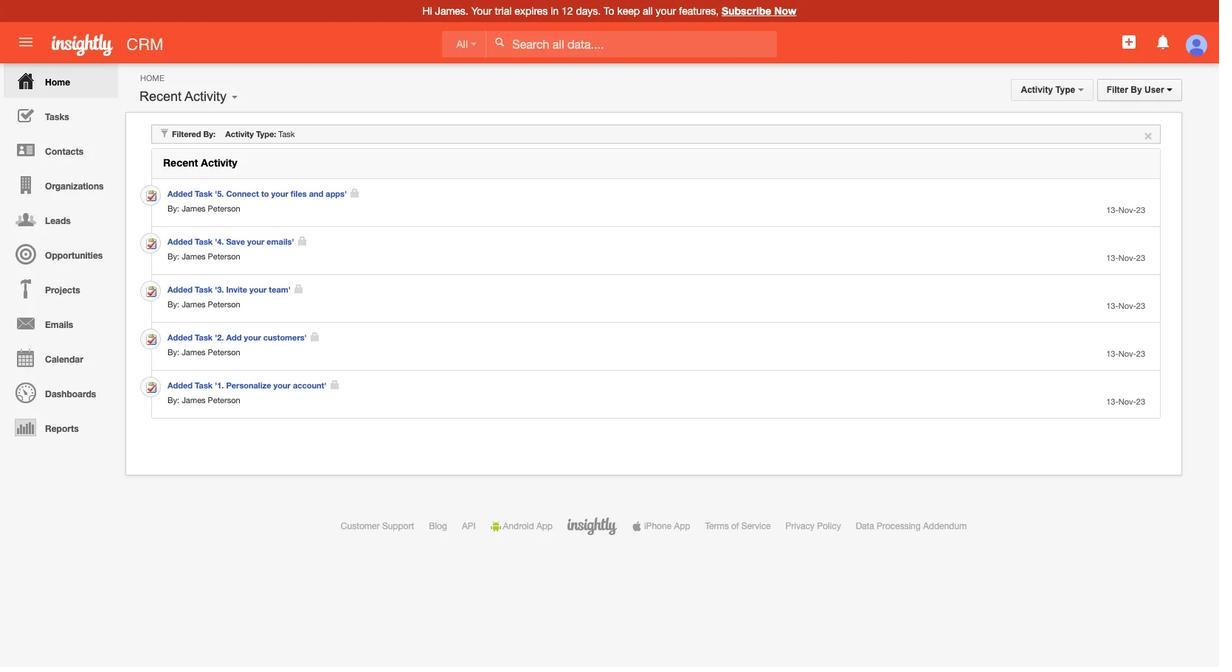 Task type: vqa. For each thing, say whether or not it's contained in the screenshot.
Whirlybird X250 - Warbucks Industries - Carlos Smith
no



Task type: locate. For each thing, give the bounding box(es) containing it.
4 added from the top
[[168, 333, 193, 342]]

5 by: james peterson from the top
[[168, 396, 240, 405]]

recent down filtered on the left of page
[[163, 156, 198, 169]]

by: james peterson
[[168, 204, 240, 213], [168, 252, 240, 261], [168, 300, 240, 309], [168, 348, 240, 357], [168, 396, 240, 405]]

added for added task '2. add your customers'
[[168, 333, 193, 342]]

all
[[456, 38, 468, 50]]

23 for added task '4. save your emails'
[[1136, 254, 1145, 263]]

12
[[562, 5, 573, 17]]

5 13- from the top
[[1106, 398, 1119, 407]]

0 vertical spatial task image
[[145, 238, 157, 250]]

2 nov- from the top
[[1119, 254, 1136, 263]]

1 peterson from the top
[[208, 204, 240, 213]]

your right 'to'
[[271, 189, 288, 199]]

added left "'5."
[[168, 189, 193, 199]]

task left "'5."
[[195, 189, 213, 199]]

1 by: james peterson from the top
[[168, 204, 240, 213]]

filter image
[[159, 128, 170, 139]]

home up the tasks link
[[45, 77, 70, 88]]

to
[[261, 189, 269, 199]]

13-nov-23 for added task '2. add your customers'
[[1106, 350, 1145, 359]]

by: james peterson for '4.
[[168, 252, 240, 261]]

3 23 from the top
[[1136, 302, 1145, 311]]

by: james peterson down the '1. on the bottom left of page
[[168, 396, 240, 405]]

emails link
[[4, 306, 118, 341]]

customer support
[[341, 522, 414, 532]]

23 for added task '1. personalize your account'
[[1136, 398, 1145, 407]]

3 james from the top
[[182, 300, 206, 309]]

added task '3. invite your team'
[[168, 285, 293, 294]]

23 for added task '5. connect to your files and apps'
[[1136, 206, 1145, 215]]

task for add
[[195, 333, 213, 342]]

2 added from the top
[[168, 237, 193, 247]]

recent activity inside button
[[139, 89, 227, 104]]

james up added task '4. save your emails'
[[182, 204, 206, 213]]

3 13- from the top
[[1106, 302, 1119, 311]]

5 james from the top
[[182, 396, 206, 405]]

added task '4. save your emails' link
[[168, 236, 307, 247]]

5 13-nov-23 from the top
[[1106, 398, 1145, 407]]

your right the all
[[656, 5, 676, 17]]

recent up filter icon
[[139, 89, 182, 104]]

task image
[[145, 191, 157, 202], [145, 334, 157, 346], [145, 382, 157, 394]]

filtered
[[172, 129, 201, 139]]

your right invite
[[249, 285, 267, 294]]

2 app from the left
[[674, 522, 690, 532]]

your for account'
[[274, 381, 291, 390]]

1 13- from the top
[[1106, 206, 1119, 215]]

added for added task '5. connect to your files and apps'
[[168, 189, 193, 199]]

0 horizontal spatial home
[[45, 77, 70, 88]]

james down added task '2. add your customers'
[[182, 348, 206, 357]]

4 by: james peterson from the top
[[168, 348, 240, 357]]

task left '4.
[[195, 237, 213, 247]]

activity type link
[[1011, 79, 1093, 101]]

your inside added task '2. add your customers' link
[[244, 333, 261, 342]]

recent activity down filtered by:
[[163, 156, 237, 169]]

added task '1. personalize your account' link
[[168, 380, 339, 390]]

task right type:
[[278, 130, 295, 139]]

2 23 from the top
[[1136, 254, 1145, 263]]

user
[[1145, 85, 1164, 95]]

iphone app
[[644, 522, 690, 532]]

by: james peterson down '4.
[[168, 252, 240, 261]]

peterson
[[208, 204, 240, 213], [208, 252, 240, 261], [208, 300, 240, 309], [208, 348, 240, 357], [208, 396, 240, 405]]

2 peterson from the top
[[208, 252, 240, 261]]

peterson down '2.
[[208, 348, 240, 357]]

dashboards link
[[4, 376, 118, 410]]

nov-
[[1119, 206, 1136, 215], [1119, 254, 1136, 263], [1119, 302, 1136, 311], [1119, 350, 1136, 359], [1119, 398, 1136, 407]]

peterson down '3.
[[208, 300, 240, 309]]

1 23 from the top
[[1136, 206, 1145, 215]]

added left '3.
[[168, 285, 193, 294]]

task image left '4.
[[145, 238, 157, 250]]

by: james peterson down "'5."
[[168, 204, 240, 213]]

emails
[[45, 320, 73, 331]]

task image for added task '1. personalize your account'
[[145, 382, 157, 394]]

13- for added task '3. invite your team'
[[1106, 302, 1119, 311]]

nov- for added task '2. add your customers'
[[1119, 350, 1136, 359]]

customers'
[[263, 333, 307, 342]]

0 vertical spatial recent activity
[[139, 89, 227, 104]]

activity up "'5."
[[201, 156, 237, 169]]

by
[[1131, 85, 1142, 95]]

restricted image
[[329, 380, 339, 390]]

×
[[1144, 125, 1153, 143]]

5 peterson from the top
[[208, 396, 240, 405]]

peterson for '2.
[[208, 348, 240, 357]]

task image left the '1. on the bottom left of page
[[145, 382, 157, 394]]

'3.
[[215, 285, 224, 294]]

nov- for added task '5. connect to your files and apps'
[[1119, 206, 1136, 215]]

by:
[[203, 129, 216, 139], [168, 204, 179, 213], [168, 252, 179, 261], [168, 300, 179, 309], [168, 348, 179, 357], [168, 396, 179, 405]]

3 added from the top
[[168, 285, 193, 294]]

1 task image from the top
[[145, 238, 157, 250]]

organizations link
[[4, 168, 118, 202]]

added left '4.
[[168, 237, 193, 247]]

4 nov- from the top
[[1119, 350, 1136, 359]]

task left '3.
[[195, 285, 213, 294]]

your inside added task '4. save your emails' link
[[247, 237, 264, 247]]

restricted image right team'
[[293, 284, 303, 294]]

added task '3. invite your team' link
[[168, 284, 303, 294]]

your left the account'
[[274, 381, 291, 390]]

4 13- from the top
[[1106, 350, 1119, 359]]

recent
[[139, 89, 182, 104], [163, 156, 198, 169]]

by: james peterson down '3.
[[168, 300, 240, 309]]

peterson down the '1. on the bottom left of page
[[208, 396, 240, 405]]

0 vertical spatial recent
[[139, 89, 182, 104]]

added task '1. personalize your account'
[[168, 381, 329, 390]]

files
[[291, 189, 307, 199]]

2 task image from the top
[[145, 334, 157, 346]]

your right save
[[247, 237, 264, 247]]

2 by: james peterson from the top
[[168, 252, 240, 261]]

4 peterson from the top
[[208, 348, 240, 357]]

your
[[656, 5, 676, 17], [271, 189, 288, 199], [247, 237, 264, 247], [249, 285, 267, 294], [244, 333, 261, 342], [274, 381, 291, 390]]

1 horizontal spatial home
[[140, 74, 164, 83]]

james down added task '1. personalize your account'
[[182, 396, 206, 405]]

addendum
[[923, 522, 967, 532]]

restricted image right the apps' at the top left
[[349, 188, 360, 199]]

2 james from the top
[[182, 252, 206, 261]]

3 13-nov-23 from the top
[[1106, 302, 1145, 311]]

0 vertical spatial task image
[[145, 191, 157, 202]]

added left the '1. on the bottom left of page
[[168, 381, 193, 390]]

added for added task '1. personalize your account'
[[168, 381, 193, 390]]

task left '2.
[[195, 333, 213, 342]]

data processing addendum link
[[856, 522, 967, 532]]

subscribe now link
[[722, 4, 797, 17]]

4 23 from the top
[[1136, 350, 1145, 359]]

23 for added task '3. invite your team'
[[1136, 302, 1145, 311]]

1 nov- from the top
[[1119, 206, 1136, 215]]

5 23 from the top
[[1136, 398, 1145, 407]]

3 nov- from the top
[[1119, 302, 1136, 311]]

app
[[536, 522, 553, 532], [674, 522, 690, 532]]

1 horizontal spatial app
[[674, 522, 690, 532]]

james down added task '4. save your emails'
[[182, 252, 206, 261]]

added left '2.
[[168, 333, 193, 342]]

4 james from the top
[[182, 348, 206, 357]]

restricted image right customers' on the left of page
[[309, 332, 319, 342]]

Search all data.... text field
[[487, 31, 777, 57]]

2 task image from the top
[[145, 286, 157, 298]]

2 13- from the top
[[1106, 254, 1119, 263]]

save
[[226, 237, 245, 247]]

iphone
[[644, 522, 672, 532]]

restricted image for added task '4. save your emails'
[[296, 236, 307, 247]]

android
[[503, 522, 534, 532]]

task image for added task '5. connect to your files and apps'
[[145, 191, 157, 202]]

leads
[[45, 216, 71, 227]]

1 task image from the top
[[145, 191, 157, 202]]

task image left "'5."
[[145, 191, 157, 202]]

by: for added task '1. personalize your account'
[[168, 396, 179, 405]]

13-
[[1106, 206, 1119, 215], [1106, 254, 1119, 263], [1106, 302, 1119, 311], [1106, 350, 1119, 359], [1106, 398, 1119, 407]]

james for '1.
[[182, 396, 206, 405]]

invite
[[226, 285, 247, 294]]

recent activity up filtered on the left of page
[[139, 89, 227, 104]]

by: james peterson for '2.
[[168, 348, 240, 357]]

peterson down '4.
[[208, 252, 240, 261]]

navigation
[[0, 63, 118, 445]]

your right add
[[244, 333, 261, 342]]

by: james peterson for '5.
[[168, 204, 240, 213]]

task image left '3.
[[145, 286, 157, 298]]

task image for added task '3. invite your team'
[[145, 286, 157, 298]]

app right iphone
[[674, 522, 690, 532]]

3 peterson from the top
[[208, 300, 240, 309]]

reports link
[[4, 410, 118, 445]]

4 13-nov-23 from the top
[[1106, 350, 1145, 359]]

api
[[462, 522, 476, 532]]

app for android app
[[536, 522, 553, 532]]

by: for added task '2. add your customers'
[[168, 348, 179, 357]]

leads link
[[4, 202, 118, 237]]

home
[[140, 74, 164, 83], [45, 77, 70, 88]]

'2.
[[215, 333, 224, 342]]

13-nov-23
[[1106, 206, 1145, 215], [1106, 254, 1145, 263], [1106, 302, 1145, 311], [1106, 350, 1145, 359], [1106, 398, 1145, 407]]

crm
[[126, 35, 163, 54]]

app right android
[[536, 522, 553, 532]]

5 added from the top
[[168, 381, 193, 390]]

activity up filtered by:
[[185, 89, 227, 104]]

2 vertical spatial task image
[[145, 382, 157, 394]]

your inside added task '1. personalize your account' link
[[274, 381, 291, 390]]

by: james peterson down '2.
[[168, 348, 240, 357]]

1 13-nov-23 from the top
[[1106, 206, 1145, 215]]

home down "crm"
[[140, 74, 164, 83]]

1 vertical spatial task image
[[145, 334, 157, 346]]

hi
[[423, 5, 432, 17]]

task image
[[145, 238, 157, 250], [145, 286, 157, 298]]

13- for added task '1. personalize your account'
[[1106, 398, 1119, 407]]

task image left '2.
[[145, 334, 157, 346]]

restricted image right emails'
[[296, 236, 307, 247]]

recent activity
[[139, 89, 227, 104], [163, 156, 237, 169]]

emails'
[[267, 237, 294, 247]]

nov- for added task '1. personalize your account'
[[1119, 398, 1136, 407]]

app for iphone app
[[674, 522, 690, 532]]

3 by: james peterson from the top
[[168, 300, 240, 309]]

2 13-nov-23 from the top
[[1106, 254, 1145, 263]]

restricted image for added task '5. connect to your files and apps'
[[349, 188, 360, 199]]

1 vertical spatial task image
[[145, 286, 157, 298]]

13-nov-23 for added task '5. connect to your files and apps'
[[1106, 206, 1145, 215]]

1 james from the top
[[182, 204, 206, 213]]

3 task image from the top
[[145, 382, 157, 394]]

calendar
[[45, 354, 83, 365]]

0 horizontal spatial app
[[536, 522, 553, 532]]

peterson down "'5."
[[208, 204, 240, 213]]

opportunities link
[[4, 237, 118, 272]]

white image
[[495, 37, 505, 47]]

restricted image
[[349, 188, 360, 199], [296, 236, 307, 247], [293, 284, 303, 294], [309, 332, 319, 342]]

task left the '1. on the bottom left of page
[[195, 381, 213, 390]]

projects link
[[4, 272, 118, 306]]

5 nov- from the top
[[1119, 398, 1136, 407]]

1 app from the left
[[536, 522, 553, 532]]

james down added task '3. invite your team'
[[182, 300, 206, 309]]

iphone app link
[[632, 522, 690, 532]]

1 added from the top
[[168, 189, 193, 199]]

your inside added task '3. invite your team' link
[[249, 285, 267, 294]]

peterson for '5.
[[208, 204, 240, 213]]



Task type: describe. For each thing, give the bounding box(es) containing it.
recent activity button
[[134, 86, 232, 108]]

tasks
[[45, 111, 69, 123]]

home inside navigation
[[45, 77, 70, 88]]

13-nov-23 for added task '1. personalize your account'
[[1106, 398, 1145, 407]]

days.
[[576, 5, 601, 17]]

task for personalize
[[195, 381, 213, 390]]

activity left the type
[[1021, 85, 1053, 95]]

calendar link
[[4, 341, 118, 376]]

james.
[[435, 5, 468, 17]]

contacts link
[[4, 133, 118, 168]]

task image for added task '2. add your customers'
[[145, 334, 157, 346]]

data processing addendum
[[856, 522, 967, 532]]

filter
[[1107, 85, 1128, 95]]

dashboards
[[45, 389, 96, 400]]

service
[[742, 522, 771, 532]]

blog link
[[429, 522, 447, 532]]

task for connect
[[195, 189, 213, 199]]

all link
[[442, 31, 486, 57]]

android app link
[[490, 522, 553, 532]]

to
[[604, 5, 614, 17]]

all
[[643, 5, 653, 17]]

terms
[[705, 522, 729, 532]]

add
[[226, 333, 242, 342]]

apps'
[[326, 189, 347, 199]]

activity type
[[1021, 85, 1078, 95]]

filter by user link
[[1097, 79, 1182, 101]]

task for save
[[195, 237, 213, 247]]

projects
[[45, 285, 80, 296]]

trial
[[495, 5, 512, 17]]

personalize
[[226, 381, 271, 390]]

13-nov-23 for added task '3. invite your team'
[[1106, 302, 1145, 311]]

13- for added task '5. connect to your files and apps'
[[1106, 206, 1119, 215]]

'5.
[[215, 189, 224, 199]]

'1.
[[215, 381, 224, 390]]

by: james peterson for '1.
[[168, 396, 240, 405]]

connect
[[226, 189, 259, 199]]

home link
[[4, 63, 118, 98]]

subscribe
[[722, 4, 771, 17]]

tasks link
[[4, 98, 118, 133]]

android app
[[503, 522, 553, 532]]

added for added task '3. invite your team'
[[168, 285, 193, 294]]

added task '5. connect to your files and apps' link
[[168, 188, 360, 199]]

added task '5. connect to your files and apps'
[[168, 189, 349, 199]]

james for '4.
[[182, 252, 206, 261]]

task inside activity type: task
[[278, 130, 295, 139]]

team'
[[269, 285, 291, 294]]

james for '5.
[[182, 204, 206, 213]]

by: for added task '4. save your emails'
[[168, 252, 179, 261]]

13- for added task '4. save your emails'
[[1106, 254, 1119, 263]]

account'
[[293, 381, 327, 390]]

api link
[[462, 522, 476, 532]]

1 vertical spatial recent activity
[[163, 156, 237, 169]]

by: for added task '3. invite your team'
[[168, 300, 179, 309]]

activity inside button
[[185, 89, 227, 104]]

notifications image
[[1154, 33, 1172, 51]]

23 for added task '2. add your customers'
[[1136, 350, 1145, 359]]

× link
[[1144, 125, 1153, 143]]

of
[[731, 522, 739, 532]]

1 vertical spatial recent
[[163, 156, 198, 169]]

peterson for '1.
[[208, 396, 240, 405]]

privacy
[[786, 522, 815, 532]]

13- for added task '2. add your customers'
[[1106, 350, 1119, 359]]

your for customers'
[[244, 333, 261, 342]]

added task '2. add your customers' link
[[168, 332, 319, 342]]

by: for added task '5. connect to your files and apps'
[[168, 204, 179, 213]]

data
[[856, 522, 874, 532]]

peterson for '4.
[[208, 252, 240, 261]]

terms of service
[[705, 522, 771, 532]]

restricted image for added task '3. invite your team'
[[293, 284, 303, 294]]

nov- for added task '4. save your emails'
[[1119, 254, 1136, 263]]

blog
[[429, 522, 447, 532]]

organizations
[[45, 181, 104, 192]]

added task '4. save your emails'
[[168, 237, 296, 247]]

13-nov-23 for added task '4. save your emails'
[[1106, 254, 1145, 263]]

added task '2. add your customers'
[[168, 333, 309, 342]]

now
[[774, 4, 797, 17]]

contacts
[[45, 146, 83, 157]]

in
[[551, 5, 559, 17]]

filtered by:
[[172, 129, 216, 139]]

features,
[[679, 5, 719, 17]]

processing
[[877, 522, 921, 532]]

nov- for added task '3. invite your team'
[[1119, 302, 1136, 311]]

policy
[[817, 522, 841, 532]]

and
[[309, 189, 323, 199]]

your inside added task '5. connect to your files and apps' link
[[271, 189, 288, 199]]

type:
[[256, 129, 276, 139]]

peterson for '3.
[[208, 300, 240, 309]]

opportunities
[[45, 250, 103, 261]]

privacy policy
[[786, 522, 841, 532]]

task for invite
[[195, 285, 213, 294]]

added for added task '4. save your emails'
[[168, 237, 193, 247]]

navigation containing home
[[0, 63, 118, 445]]

hi james. your trial expires in 12 days. to keep all your features, subscribe now
[[423, 4, 797, 17]]

activity type: task
[[225, 129, 295, 139]]

your inside hi james. your trial expires in 12 days. to keep all your features, subscribe now
[[656, 5, 676, 17]]

by: james peterson for '3.
[[168, 300, 240, 309]]

reports
[[45, 424, 79, 435]]

james for '2.
[[182, 348, 206, 357]]

recent inside button
[[139, 89, 182, 104]]

restricted image for added task '2. add your customers'
[[309, 332, 319, 342]]

your for emails'
[[247, 237, 264, 247]]

terms of service link
[[705, 522, 771, 532]]

support
[[382, 522, 414, 532]]

filter by user
[[1107, 85, 1167, 95]]

james for '3.
[[182, 300, 206, 309]]

customer
[[341, 522, 380, 532]]

expires
[[515, 5, 548, 17]]

type
[[1055, 85, 1076, 95]]

customer support link
[[341, 522, 414, 532]]

activity left type:
[[225, 129, 254, 139]]

keep
[[617, 5, 640, 17]]

your for team'
[[249, 285, 267, 294]]

task image for added task '4. save your emails'
[[145, 238, 157, 250]]

privacy policy link
[[786, 522, 841, 532]]



